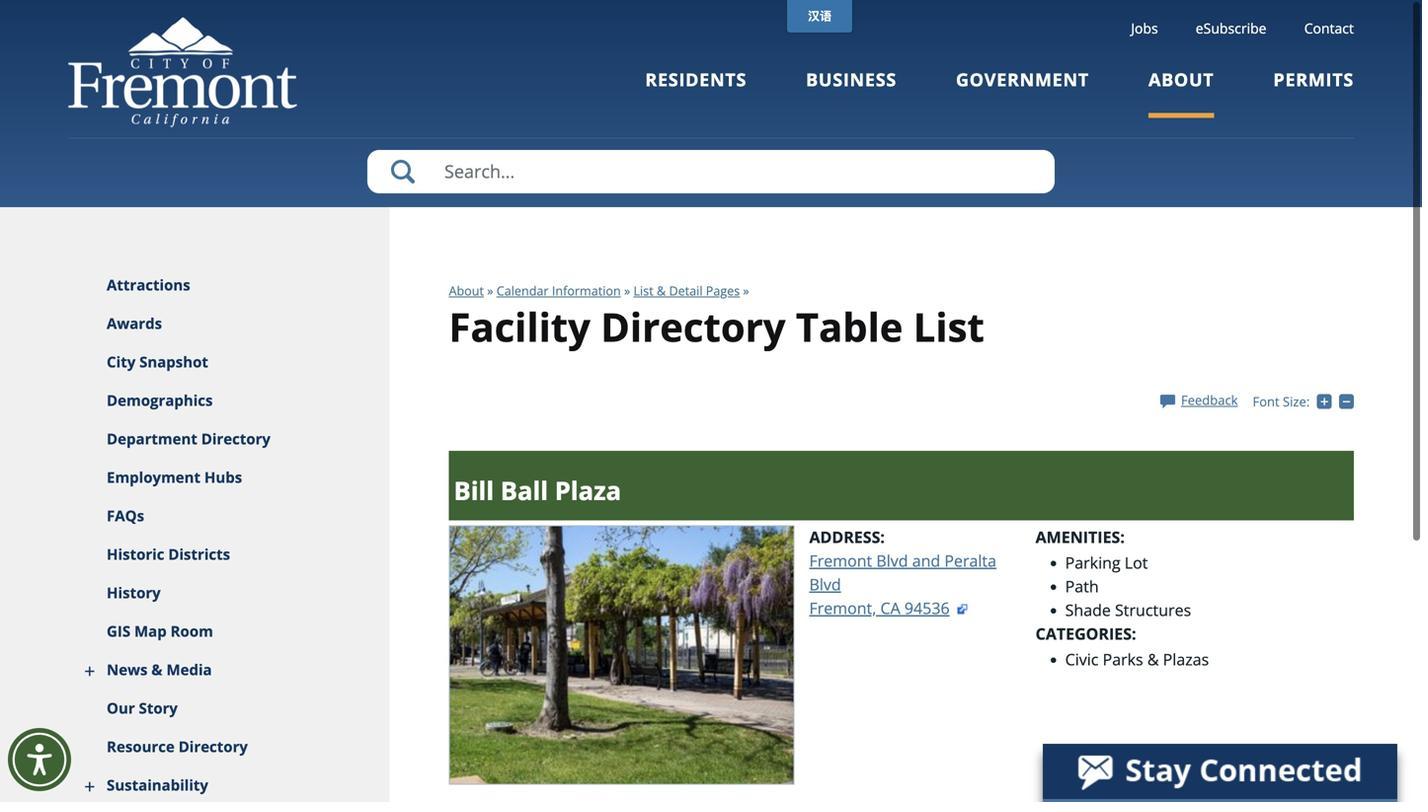 Task type: vqa. For each thing, say whether or not it's contained in the screenshot.
bottom the "Date"
no



Task type: locate. For each thing, give the bounding box(es) containing it.
information
[[552, 282, 621, 299]]

permits
[[1274, 68, 1354, 92]]

our story
[[107, 699, 178, 719]]

about link down jobs link
[[1149, 68, 1214, 118]]

awards
[[107, 314, 162, 334]]

1 horizontal spatial &
[[657, 282, 666, 299]]

our
[[107, 699, 135, 719]]

stay connected image
[[1043, 745, 1396, 800]]

feedback
[[1181, 391, 1238, 409]]

jobs link
[[1131, 19, 1158, 38]]

employment
[[107, 468, 201, 488]]

history
[[107, 583, 161, 603]]

table
[[796, 300, 903, 353]]

0 vertical spatial directory
[[601, 300, 786, 353]]

1 vertical spatial directory
[[201, 429, 271, 449]]

residents
[[645, 68, 747, 92]]

directory
[[601, 300, 786, 353], [201, 429, 271, 449], [178, 737, 248, 758]]

path
[[1065, 576, 1099, 598]]

& right news
[[151, 660, 163, 681]]

directory for resource directory
[[178, 737, 248, 758]]

attractions link
[[68, 267, 390, 305]]

font size:
[[1253, 393, 1310, 411]]

ca
[[881, 598, 900, 619]]

shade
[[1065, 600, 1111, 621]]

1 » from the left
[[487, 282, 493, 299]]

directory down demographics link
[[201, 429, 271, 449]]

contact link
[[1304, 19, 1354, 38]]

blvd left and
[[876, 551, 908, 572]]

facility
[[449, 300, 591, 353]]

0 horizontal spatial »
[[487, 282, 493, 299]]

& left detail
[[657, 282, 666, 299]]

+
[[1332, 392, 1339, 410]]

+ link
[[1317, 392, 1339, 410]]

department directory
[[107, 429, 271, 449]]

directory inside department directory link
[[201, 429, 271, 449]]

1 vertical spatial about
[[449, 282, 484, 299]]

directory inside resource directory link
[[178, 737, 248, 758]]

font size: link
[[1253, 393, 1310, 411]]

»
[[487, 282, 493, 299], [624, 282, 630, 299]]

about for about » calendar information » list & detail pages facility directory table list
[[449, 282, 484, 299]]

0 horizontal spatial about link
[[449, 282, 484, 299]]

2 horizontal spatial &
[[1148, 649, 1159, 671]]

about link left calendar
[[449, 282, 484, 299]]

plaza
[[555, 473, 621, 508]]

blvd down fremont
[[809, 574, 841, 596]]

& inside about » calendar information » list & detail pages facility directory table list
[[657, 282, 666, 299]]

awards link
[[68, 305, 390, 344]]

0 vertical spatial blvd
[[876, 551, 908, 572]]

city snapshot link
[[68, 344, 390, 382]]

1 horizontal spatial »
[[624, 282, 630, 299]]

districts
[[168, 545, 230, 565]]

& right parks
[[1148, 649, 1159, 671]]

» left calendar
[[487, 282, 493, 299]]

snapshot
[[139, 352, 208, 372]]

about left calendar
[[449, 282, 484, 299]]

directory up sustainability link
[[178, 737, 248, 758]]

2 vertical spatial directory
[[178, 737, 248, 758]]

1 horizontal spatial about
[[1149, 68, 1214, 92]]

detail
[[669, 282, 703, 299]]

government link
[[956, 68, 1089, 118]]

about inside about » calendar information » list & detail pages facility directory table list
[[449, 282, 484, 299]]

residents link
[[645, 68, 747, 118]]

blvd
[[876, 551, 908, 572], [809, 574, 841, 596]]

1 vertical spatial about link
[[449, 282, 484, 299]]

about » calendar information » list & detail pages facility directory table list
[[449, 282, 985, 353]]

0 vertical spatial about
[[1149, 68, 1214, 92]]

bill
[[454, 473, 494, 508]]

sustainability link
[[68, 767, 390, 803]]

about
[[1149, 68, 1214, 92], [449, 282, 484, 299]]

- link
[[1339, 392, 1358, 410]]

1 horizontal spatial about link
[[1149, 68, 1214, 118]]

gis map room
[[107, 622, 213, 642]]

resource directory link
[[68, 729, 390, 767]]

& inside amenities: parking lot path shade structures categories: civic parks & plazas
[[1148, 649, 1159, 671]]

about down jobs link
[[1149, 68, 1214, 92]]

font
[[1253, 393, 1280, 411]]

» right information
[[624, 282, 630, 299]]

department directory link
[[68, 421, 390, 459]]

1 vertical spatial blvd
[[809, 574, 841, 596]]

feedback link
[[1161, 391, 1238, 409]]

history link
[[68, 575, 390, 613]]

lot
[[1125, 553, 1148, 574]]

-
[[1354, 392, 1358, 410]]

directory down list & detail pages link
[[601, 300, 786, 353]]

esubscribe link
[[1196, 19, 1267, 38]]

jobs
[[1131, 19, 1158, 38]]

0 horizontal spatial about
[[449, 282, 484, 299]]

&
[[657, 282, 666, 299], [1148, 649, 1159, 671], [151, 660, 163, 681]]

0 horizontal spatial blvd
[[809, 574, 841, 596]]

historic districts link
[[68, 536, 390, 575]]

news & media
[[107, 660, 212, 681]]



Task type: describe. For each thing, give the bounding box(es) containing it.
0 horizontal spatial list
[[634, 282, 654, 299]]

faqs link
[[68, 498, 390, 536]]

directory for department directory
[[201, 429, 271, 449]]

categories:
[[1036, 624, 1136, 645]]

faqs
[[107, 506, 144, 526]]

contact
[[1304, 19, 1354, 38]]

employment hubs
[[107, 468, 242, 488]]

business link
[[806, 68, 897, 118]]

list & detail pages link
[[634, 282, 740, 299]]

bill ball plaza
[[454, 473, 621, 508]]

demographics link
[[68, 382, 390, 421]]

business
[[806, 68, 897, 92]]

employment hubs link
[[68, 459, 390, 498]]

Search text field
[[367, 150, 1055, 194]]

94536
[[905, 598, 950, 619]]

map
[[134, 622, 167, 642]]

columnusercontrol3 main content
[[390, 207, 1358, 803]]

plazas
[[1163, 649, 1209, 671]]

directory inside about » calendar information » list & detail pages facility directory table list
[[601, 300, 786, 353]]

demographics
[[107, 391, 213, 411]]

1 horizontal spatial blvd
[[876, 551, 908, 572]]

fremont
[[809, 551, 872, 572]]

address:
[[809, 527, 885, 548]]

calendar information link
[[497, 282, 621, 299]]

resource
[[107, 737, 175, 758]]

city snapshot
[[107, 352, 208, 372]]

bill ball plaza image
[[449, 526, 795, 786]]

fremont,
[[809, 598, 876, 619]]

attractions
[[107, 275, 190, 295]]

room
[[170, 622, 213, 642]]

and
[[912, 551, 940, 572]]

amenities: parking lot path shade structures categories: civic parks & plazas
[[1036, 527, 1209, 671]]

size:
[[1283, 393, 1310, 411]]

news & media link
[[68, 652, 390, 690]]

permits link
[[1274, 68, 1354, 118]]

civic
[[1065, 649, 1099, 671]]

parking
[[1065, 553, 1121, 574]]

historic
[[107, 545, 164, 565]]

city
[[107, 352, 136, 372]]

0 horizontal spatial &
[[151, 660, 163, 681]]

gis map room link
[[68, 613, 390, 652]]

gis
[[107, 622, 131, 642]]

news
[[107, 660, 148, 681]]

resource directory
[[107, 737, 248, 758]]

2 » from the left
[[624, 282, 630, 299]]

about for about
[[1149, 68, 1214, 92]]

media
[[166, 660, 212, 681]]

parks
[[1103, 649, 1143, 671]]

historic districts
[[107, 545, 230, 565]]

hubs
[[204, 468, 242, 488]]

story
[[139, 699, 178, 719]]

calendar
[[497, 282, 549, 299]]

ball
[[501, 473, 548, 508]]

peralta
[[945, 551, 997, 572]]

our story link
[[68, 690, 390, 729]]

pages
[[706, 282, 740, 299]]

sustainability
[[107, 776, 208, 796]]

0 vertical spatial about link
[[1149, 68, 1214, 118]]

amenities:
[[1036, 527, 1125, 548]]

structures
[[1115, 600, 1191, 621]]

address: fremont blvd and peralta blvd fremont, ca 94536
[[809, 527, 997, 619]]

government
[[956, 68, 1089, 92]]

department
[[107, 429, 197, 449]]

1 horizontal spatial list
[[913, 300, 985, 353]]

esubscribe
[[1196, 19, 1267, 38]]



